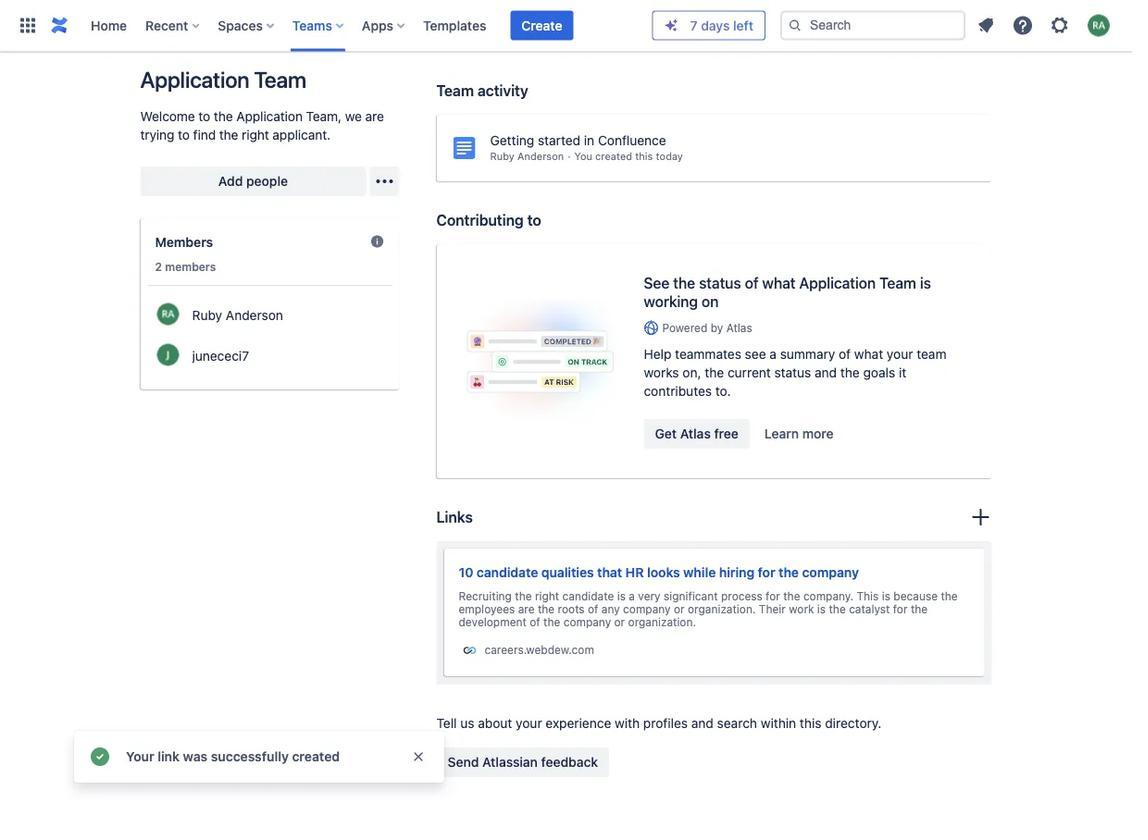 Task type: vqa. For each thing, say whether or not it's contained in the screenshot.
the rightmost right
yes



Task type: describe. For each thing, give the bounding box(es) containing it.
send
[[448, 755, 479, 771]]

0 horizontal spatial to
[[178, 127, 190, 143]]

add people button
[[140, 167, 366, 196]]

work
[[789, 603, 815, 616]]

hr
[[626, 566, 644, 581]]

of inside help teammates see a summary of what your team works on, the current status and the goals it contributes to.
[[839, 347, 851, 362]]

qualities
[[542, 566, 594, 581]]

to.
[[716, 384, 731, 399]]

your
[[126, 750, 154, 765]]

your inside help teammates see a summary of what your team works on, the current status and the goals it contributes to.
[[887, 347, 914, 362]]

it
[[899, 365, 907, 381]]

dismiss image
[[411, 750, 426, 765]]

the right because
[[941, 590, 958, 603]]

link
[[158, 750, 180, 765]]

free
[[715, 427, 739, 442]]

on
[[702, 293, 719, 311]]

getting
[[490, 133, 535, 148]]

development
[[459, 616, 527, 629]]

status inside see the status of what application team is working on
[[699, 275, 742, 292]]

getting started in confluence
[[490, 133, 667, 148]]

company.
[[804, 590, 854, 603]]

this
[[857, 590, 879, 603]]

catalyst
[[849, 603, 890, 616]]

get atlas free
[[655, 427, 739, 442]]

the left roots
[[538, 603, 555, 616]]

contributes
[[644, 384, 712, 399]]

help icon image
[[1012, 14, 1035, 37]]

0 horizontal spatial and
[[692, 717, 714, 732]]

appswitcher icon image
[[17, 14, 39, 37]]

team,
[[306, 109, 342, 124]]

the right recruiting
[[515, 590, 532, 603]]

learn
[[765, 427, 799, 442]]

activity
[[478, 82, 529, 100]]

status inside help teammates see a summary of what your team works on, the current status and the goals it contributes to.
[[775, 365, 812, 381]]

organization. down hiring at the bottom right of page
[[688, 603, 756, 616]]

recruiting
[[459, 590, 512, 603]]

0 vertical spatial ruby anderson
[[490, 150, 564, 163]]

7 days left
[[691, 18, 754, 33]]

7 days left button
[[654, 12, 765, 39]]

you
[[575, 150, 593, 163]]

any
[[602, 603, 620, 616]]

organization. down very
[[628, 616, 696, 629]]

the left company.
[[784, 590, 801, 603]]

recent button
[[140, 11, 207, 40]]

the up find
[[214, 109, 233, 124]]

notification icon image
[[975, 14, 997, 37]]

works
[[644, 365, 679, 381]]

current
[[728, 365, 771, 381]]

within
[[761, 717, 797, 732]]

welcome to the application team, we are trying to find the right applicant.
[[140, 109, 384, 143]]

templates
[[423, 18, 487, 33]]

Search field
[[781, 11, 966, 40]]

days
[[701, 18, 730, 33]]

teams
[[293, 18, 332, 33]]

you created this today
[[575, 150, 683, 163]]

7
[[691, 18, 698, 33]]

search image
[[788, 18, 803, 33]]

on,
[[683, 365, 702, 381]]

learn more button
[[754, 420, 845, 449]]

a inside 10 candidate qualities that hr looks while hiring for the company recruiting the right candidate is a very significant process for the company. this is because the employees are the roots of any company or organization. their work is the catalyst for the development of the company or organization.
[[629, 590, 635, 603]]

get atlas free button
[[644, 420, 750, 449]]

search
[[717, 717, 758, 732]]

2 members
[[155, 260, 216, 273]]

10 candidate qualities that hr looks while hiring for the company link
[[459, 566, 859, 581]]

links
[[437, 509, 473, 527]]

powered by atlas link
[[644, 320, 963, 336]]

1 horizontal spatial anderson
[[518, 150, 564, 163]]

application team
[[140, 67, 306, 93]]

of up careers.webdew.com
[[530, 616, 541, 629]]

what inside see the status of what application team is working on
[[763, 275, 796, 292]]

0 vertical spatial application
[[140, 67, 250, 93]]

is inside see the status of what application team is working on
[[920, 275, 932, 292]]

premium icon image
[[665, 18, 679, 33]]

very
[[638, 590, 661, 603]]

atlas inside button
[[680, 427, 711, 442]]

of inside see the status of what application team is working on
[[745, 275, 759, 292]]

roots
[[558, 603, 585, 616]]

atlas image
[[644, 321, 659, 336]]

team activity
[[437, 82, 529, 100]]

directory.
[[825, 717, 882, 732]]

tell
[[437, 717, 457, 732]]

atlassian
[[483, 755, 538, 771]]

actions image
[[374, 170, 396, 193]]

the up work
[[779, 566, 799, 581]]

experience
[[546, 717, 612, 732]]

create link
[[511, 11, 574, 40]]

is right work
[[818, 603, 826, 616]]

about
[[478, 717, 512, 732]]

help teammates see a summary of what your team works on, the current status and the goals it contributes to.
[[644, 347, 947, 399]]

profiles
[[644, 717, 688, 732]]

1 horizontal spatial team
[[437, 82, 474, 100]]

trying
[[140, 127, 175, 143]]

2 horizontal spatial company
[[803, 566, 859, 581]]

contributing
[[437, 212, 524, 229]]

add people
[[218, 174, 288, 189]]

success image
[[89, 746, 111, 769]]

welcome
[[140, 109, 195, 124]]

is right "this"
[[882, 590, 891, 603]]

see the status of what application team is working on
[[644, 275, 932, 311]]

team inside see the status of what application team is working on
[[880, 275, 917, 292]]

was
[[183, 750, 208, 765]]

for right hiring at the bottom right of page
[[758, 566, 776, 581]]

us
[[461, 717, 475, 732]]



Task type: locate. For each thing, give the bounding box(es) containing it.
0 horizontal spatial team
[[254, 67, 306, 93]]

a
[[770, 347, 777, 362], [629, 590, 635, 603]]

to for contributing
[[527, 212, 542, 229]]

what up goals
[[855, 347, 884, 362]]

teams button
[[287, 11, 351, 40]]

0 vertical spatial and
[[815, 365, 837, 381]]

the down 'teammates'
[[705, 365, 724, 381]]

templates link
[[418, 11, 492, 40]]

while
[[684, 566, 716, 581]]

application up applicant.
[[236, 109, 303, 124]]

status down summary
[[775, 365, 812, 381]]

powered
[[663, 322, 708, 335]]

1 vertical spatial ruby anderson
[[192, 308, 283, 323]]

help
[[644, 347, 672, 362]]

1 vertical spatial are
[[518, 603, 535, 616]]

banner containing home
[[0, 0, 1133, 52]]

what inside help teammates see a summary of what your team works on, the current status and the goals it contributes to.
[[855, 347, 884, 362]]

application inside welcome to the application team, we are trying to find the right applicant.
[[236, 109, 303, 124]]

right down 'qualities'
[[535, 590, 560, 603]]

careers.webdew.com
[[485, 644, 594, 657]]

the right find
[[219, 127, 238, 143]]

of right summary
[[839, 347, 851, 362]]

0 horizontal spatial this
[[636, 150, 653, 163]]

this right within
[[800, 717, 822, 732]]

successfully
[[211, 750, 289, 765]]

confluence image
[[48, 14, 70, 37], [48, 14, 70, 37]]

is up team
[[920, 275, 932, 292]]

and inside help teammates see a summary of what your team works on, the current status and the goals it contributes to.
[[815, 365, 837, 381]]

0 horizontal spatial a
[[629, 590, 635, 603]]

0 vertical spatial status
[[699, 275, 742, 292]]

we
[[345, 109, 362, 124]]

0 vertical spatial are
[[366, 109, 384, 124]]

organization.
[[688, 603, 756, 616], [628, 616, 696, 629]]

are inside 10 candidate qualities that hr looks while hiring for the company recruiting the right candidate is a very significant process for the company. this is because the employees are the roots of any company or organization. their work is the catalyst for the development of the company or organization.
[[518, 603, 535, 616]]

people
[[246, 174, 288, 189]]

0 horizontal spatial ruby
[[192, 308, 222, 323]]

1 vertical spatial and
[[692, 717, 714, 732]]

1 vertical spatial to
[[178, 127, 190, 143]]

1 horizontal spatial this
[[800, 717, 822, 732]]

2 horizontal spatial team
[[880, 275, 917, 292]]

0 horizontal spatial atlas
[[680, 427, 711, 442]]

team left activity
[[437, 82, 474, 100]]

to left find
[[178, 127, 190, 143]]

or right very
[[674, 603, 685, 616]]

right left applicant.
[[242, 127, 269, 143]]

1 horizontal spatial your
[[887, 347, 914, 362]]

for
[[758, 566, 776, 581], [766, 590, 781, 603], [894, 603, 908, 616]]

0 horizontal spatial status
[[699, 275, 742, 292]]

home
[[91, 18, 127, 33]]

applicant.
[[273, 127, 331, 143]]

0 horizontal spatial right
[[242, 127, 269, 143]]

hiring
[[719, 566, 755, 581]]

0 horizontal spatial created
[[292, 750, 340, 765]]

looks
[[647, 566, 680, 581]]

settings icon image
[[1049, 14, 1072, 37]]

application inside see the status of what application team is working on
[[800, 275, 876, 292]]

anderson
[[518, 150, 564, 163], [226, 308, 283, 323]]

0 horizontal spatial candidate
[[477, 566, 538, 581]]

1 vertical spatial atlas
[[680, 427, 711, 442]]

1 vertical spatial right
[[535, 590, 560, 603]]

application up welcome
[[140, 67, 250, 93]]

this
[[636, 150, 653, 163], [800, 717, 822, 732]]

1 vertical spatial what
[[855, 347, 884, 362]]

company
[[803, 566, 859, 581], [623, 603, 671, 616], [564, 616, 611, 629]]

find
[[193, 127, 216, 143]]

application up powered by atlas link
[[800, 275, 876, 292]]

ruby up junececi7
[[192, 308, 222, 323]]

to
[[199, 109, 210, 124], [178, 127, 190, 143], [527, 212, 542, 229]]

team
[[917, 347, 947, 362]]

team up it
[[880, 275, 917, 292]]

2 horizontal spatial to
[[527, 212, 542, 229]]

by
[[711, 322, 724, 335]]

your up it
[[887, 347, 914, 362]]

working
[[644, 293, 698, 311]]

learn more
[[765, 427, 834, 442]]

1 horizontal spatial right
[[535, 590, 560, 603]]

to up find
[[199, 109, 210, 124]]

1 vertical spatial status
[[775, 365, 812, 381]]

goals
[[864, 365, 896, 381]]

to right contributing
[[527, 212, 542, 229]]

see
[[745, 347, 766, 362]]

tell us about your experience with profiles and search within this directory.
[[437, 717, 882, 732]]

for right 'catalyst'
[[894, 603, 908, 616]]

0 vertical spatial created
[[596, 150, 633, 163]]

right inside welcome to the application team, we are trying to find the right applicant.
[[242, 127, 269, 143]]

1 horizontal spatial and
[[815, 365, 837, 381]]

0 horizontal spatial what
[[763, 275, 796, 292]]

0 horizontal spatial company
[[564, 616, 611, 629]]

1 vertical spatial your
[[516, 717, 542, 732]]

company up company.
[[803, 566, 859, 581]]

1 horizontal spatial ruby anderson
[[490, 150, 564, 163]]

0 horizontal spatial or
[[615, 616, 625, 629]]

this down 'confluence' on the top
[[636, 150, 653, 163]]

or up careers.webdew.com 'link'
[[615, 616, 625, 629]]

global element
[[11, 0, 653, 51]]

a inside help teammates see a summary of what your team works on, the current status and the goals it contributes to.
[[770, 347, 777, 362]]

add link image
[[970, 507, 992, 529]]

left
[[734, 18, 754, 33]]

the
[[214, 109, 233, 124], [219, 127, 238, 143], [674, 275, 696, 292], [705, 365, 724, 381], [841, 365, 860, 381], [779, 566, 799, 581], [515, 590, 532, 603], [784, 590, 801, 603], [941, 590, 958, 603], [538, 603, 555, 616], [829, 603, 846, 616], [911, 603, 928, 616], [544, 616, 561, 629]]

create
[[522, 18, 563, 33]]

right
[[242, 127, 269, 143], [535, 590, 560, 603]]

and
[[815, 365, 837, 381], [692, 717, 714, 732]]

send atlassian feedback
[[448, 755, 598, 771]]

ruby anderson link
[[148, 297, 392, 334]]

anderson down the started
[[518, 150, 564, 163]]

0 vertical spatial right
[[242, 127, 269, 143]]

significant
[[664, 590, 718, 603]]

a left very
[[629, 590, 635, 603]]

spaces
[[218, 18, 263, 33]]

and down summary
[[815, 365, 837, 381]]

employees
[[459, 603, 515, 616]]

are right we
[[366, 109, 384, 124]]

company right any
[[623, 603, 671, 616]]

contributing to
[[437, 212, 542, 229]]

the up careers.webdew.com
[[544, 616, 561, 629]]

1 vertical spatial anderson
[[226, 308, 283, 323]]

1 horizontal spatial atlas
[[727, 322, 753, 335]]

teammates
[[675, 347, 742, 362]]

the right 'catalyst'
[[911, 603, 928, 616]]

ruby anderson down getting on the left top of the page
[[490, 150, 564, 163]]

1 horizontal spatial what
[[855, 347, 884, 362]]

are right employees
[[518, 603, 535, 616]]

what up powered by atlas link
[[763, 275, 796, 292]]

of left any
[[588, 603, 599, 616]]

0 vertical spatial atlas
[[727, 322, 753, 335]]

1 vertical spatial application
[[236, 109, 303, 124]]

1 horizontal spatial are
[[518, 603, 535, 616]]

1 horizontal spatial or
[[674, 603, 685, 616]]

spaces button
[[212, 11, 281, 40]]

of up powered by atlas
[[745, 275, 759, 292]]

candidate up recruiting
[[477, 566, 538, 581]]

1 horizontal spatial created
[[596, 150, 633, 163]]

candidate
[[477, 566, 538, 581], [563, 590, 614, 603]]

with
[[615, 717, 640, 732]]

a right see
[[770, 347, 777, 362]]

1 vertical spatial ruby
[[192, 308, 222, 323]]

the left 'catalyst'
[[829, 603, 846, 616]]

anderson up junececi7 'link'
[[226, 308, 283, 323]]

ruby down getting on the left top of the page
[[490, 150, 515, 163]]

because
[[894, 590, 938, 603]]

1 horizontal spatial ruby
[[490, 150, 515, 163]]

1 horizontal spatial to
[[199, 109, 210, 124]]

status up on
[[699, 275, 742, 292]]

the left goals
[[841, 365, 860, 381]]

process
[[721, 590, 763, 603]]

1 horizontal spatial candidate
[[563, 590, 614, 603]]

atlas right get
[[680, 427, 711, 442]]

team up welcome to the application team, we are trying to find the right applicant.
[[254, 67, 306, 93]]

2 vertical spatial to
[[527, 212, 542, 229]]

1 horizontal spatial status
[[775, 365, 812, 381]]

0 horizontal spatial your
[[516, 717, 542, 732]]

1 vertical spatial candidate
[[563, 590, 614, 603]]

confluence
[[598, 133, 667, 148]]

is
[[920, 275, 932, 292], [618, 590, 626, 603], [882, 590, 891, 603], [818, 603, 826, 616]]

0 vertical spatial anderson
[[518, 150, 564, 163]]

1 vertical spatial created
[[292, 750, 340, 765]]

add
[[218, 174, 243, 189]]

powered by atlas
[[663, 322, 753, 335]]

0 vertical spatial ruby
[[490, 150, 515, 163]]

to for welcome
[[199, 109, 210, 124]]

the up working
[[674, 275, 696, 292]]

atlas right by
[[727, 322, 753, 335]]

junececi7
[[192, 349, 249, 364]]

0 vertical spatial your
[[887, 347, 914, 362]]

and left search
[[692, 717, 714, 732]]

team
[[254, 67, 306, 93], [437, 82, 474, 100], [880, 275, 917, 292]]

is down 'that'
[[618, 590, 626, 603]]

1 horizontal spatial a
[[770, 347, 777, 362]]

your
[[887, 347, 914, 362], [516, 717, 542, 732]]

the inside see the status of what application team is working on
[[674, 275, 696, 292]]

0 vertical spatial candidate
[[477, 566, 538, 581]]

today
[[656, 150, 683, 163]]

that
[[598, 566, 622, 581]]

are inside welcome to the application team, we are trying to find the right applicant.
[[366, 109, 384, 124]]

ruby anderson
[[490, 150, 564, 163], [192, 308, 283, 323]]

1 vertical spatial a
[[629, 590, 635, 603]]

apps
[[362, 18, 394, 33]]

apps button
[[356, 11, 412, 40]]

right inside 10 candidate qualities that hr looks while hiring for the company recruiting the right candidate is a very significant process for the company. this is because the employees are the roots of any company or organization. their work is the catalyst for the development of the company or organization.
[[535, 590, 560, 603]]

ruby anderson up junececi7
[[192, 308, 283, 323]]

0 vertical spatial to
[[199, 109, 210, 124]]

2
[[155, 260, 162, 273]]

1 horizontal spatial company
[[623, 603, 671, 616]]

1 vertical spatial this
[[800, 717, 822, 732]]

2 vertical spatial application
[[800, 275, 876, 292]]

summary
[[780, 347, 836, 362]]

created right successfully
[[292, 750, 340, 765]]

more
[[803, 427, 834, 442]]

of
[[745, 275, 759, 292], [839, 347, 851, 362], [588, 603, 599, 616], [530, 616, 541, 629]]

send atlassian feedback button
[[437, 748, 609, 778]]

created down 'confluence' on the top
[[596, 150, 633, 163]]

for right process in the bottom of the page
[[766, 590, 781, 603]]

get
[[655, 427, 677, 442]]

0 horizontal spatial ruby anderson
[[192, 308, 283, 323]]

junececi7 link
[[148, 338, 392, 375]]

candidate down 'qualities'
[[563, 590, 614, 603]]

your profile and preferences image
[[1088, 14, 1110, 37]]

recent
[[145, 18, 188, 33]]

0 vertical spatial what
[[763, 275, 796, 292]]

your right about
[[516, 717, 542, 732]]

company up careers.webdew.com 'link'
[[564, 616, 611, 629]]

0 vertical spatial a
[[770, 347, 777, 362]]

or
[[674, 603, 685, 616], [615, 616, 625, 629]]

10
[[459, 566, 474, 581]]

0 vertical spatial this
[[636, 150, 653, 163]]

0 horizontal spatial are
[[366, 109, 384, 124]]

banner
[[0, 0, 1133, 52]]

0 horizontal spatial anderson
[[226, 308, 283, 323]]



